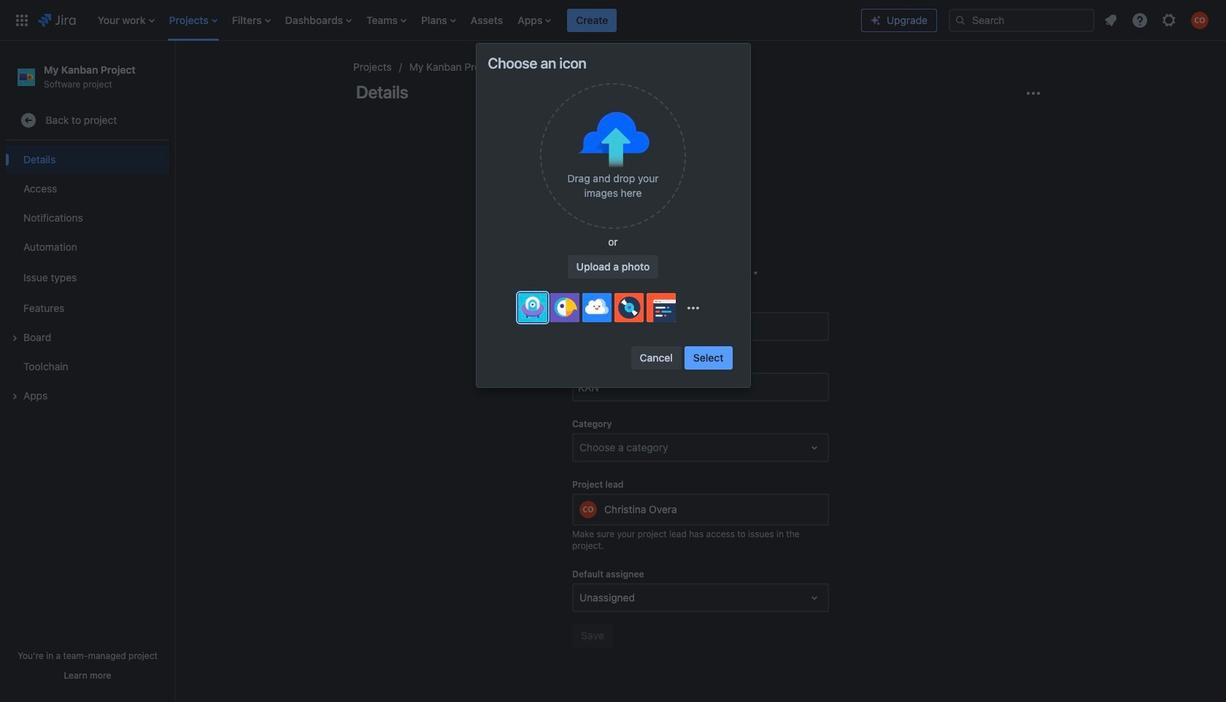 Task type: describe. For each thing, give the bounding box(es) containing it.
list item inside primary element
[[513, 8, 556, 32]]

Search field
[[949, 8, 1095, 32]]

upload image image
[[577, 111, 650, 168]]

2 open image from the top
[[806, 590, 823, 607]]

project avatar image
[[654, 123, 747, 216]]

sidebar element
[[0, 41, 175, 703]]

0 horizontal spatial list
[[90, 0, 861, 41]]

1 open image from the top
[[806, 440, 823, 457]]



Task type: locate. For each thing, give the bounding box(es) containing it.
group
[[6, 141, 169, 415], [631, 347, 733, 370]]

0 vertical spatial open image
[[806, 440, 823, 457]]

jira image
[[38, 11, 76, 29], [38, 11, 76, 29]]

open image
[[806, 440, 823, 457], [806, 590, 823, 607]]

show more image
[[682, 296, 705, 320]]

search image
[[955, 14, 966, 26]]

drag and drop your images here element
[[552, 172, 674, 201]]

0 horizontal spatial group
[[6, 141, 169, 415]]

primary element
[[9, 0, 861, 41]]

None field
[[574, 314, 828, 340], [574, 375, 828, 401], [574, 314, 828, 340], [574, 375, 828, 401]]

banner
[[0, 0, 1226, 41]]

group inside sidebar element
[[6, 141, 169, 415]]

None search field
[[949, 8, 1095, 32]]

dialog
[[476, 44, 750, 388]]

list item
[[93, 0, 159, 41], [165, 0, 222, 41], [228, 0, 275, 41], [281, 0, 356, 41], [362, 0, 411, 41], [417, 0, 460, 41], [567, 0, 617, 41], [513, 8, 556, 32]]

1 horizontal spatial group
[[631, 347, 733, 370]]

1 horizontal spatial list
[[1098, 7, 1218, 33]]

1 vertical spatial open image
[[806, 590, 823, 607]]

list
[[90, 0, 861, 41], [1098, 7, 1218, 33]]

select a default avatar option group
[[518, 293, 679, 323]]



Task type: vqa. For each thing, say whether or not it's contained in the screenshot.
Help 'Icon'
no



